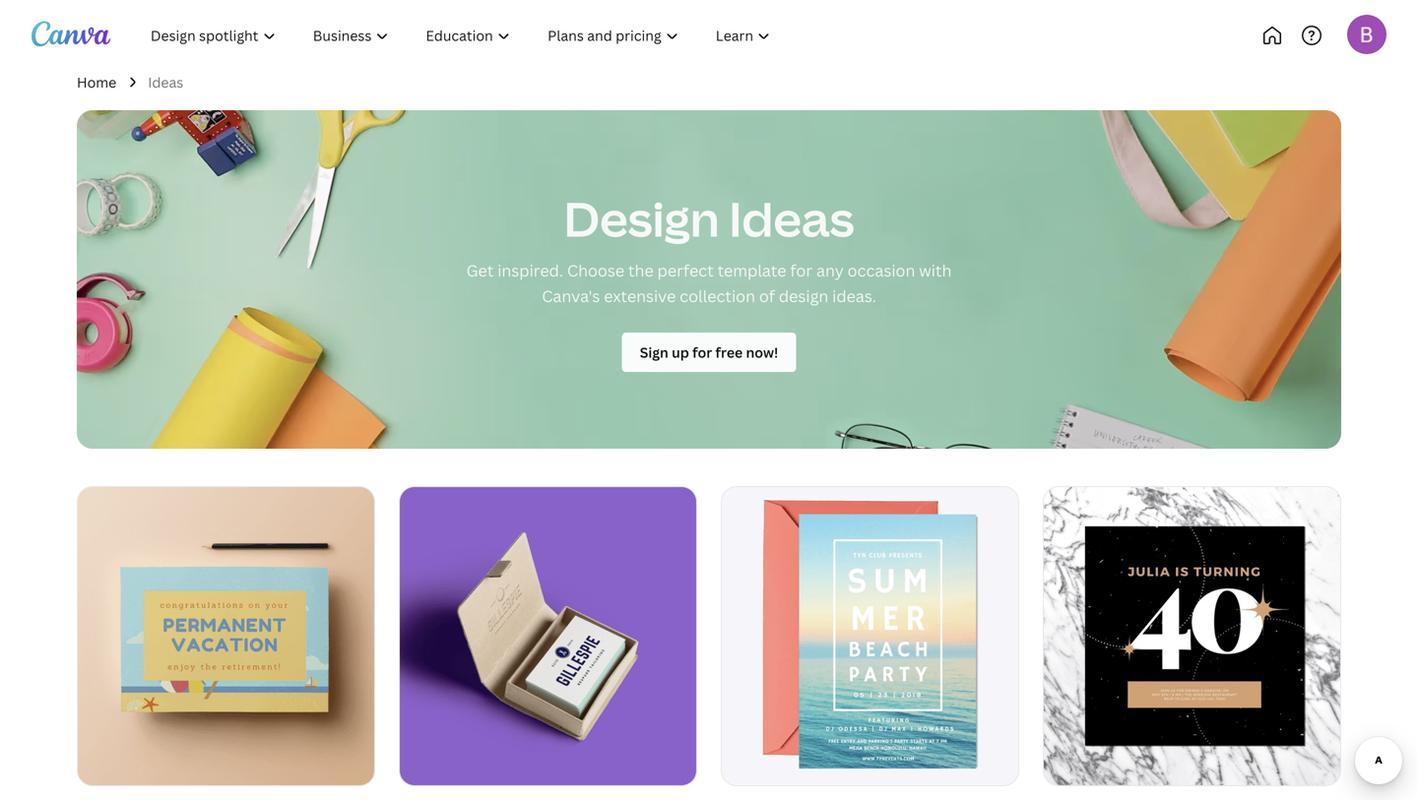 Task type: vqa. For each thing, say whether or not it's contained in the screenshot.
Blue and Red Modern Minimalist Happy Birthday Shower Greeting Card IMAGE
no



Task type: locate. For each thing, give the bounding box(es) containing it.
home link
[[77, 72, 116, 93]]

ideas up for
[[729, 186, 854, 251]]

any
[[816, 260, 844, 281]]

home
[[77, 73, 116, 92]]

inspired.
[[498, 260, 563, 281]]

1 vertical spatial ideas
[[729, 186, 854, 251]]

of
[[759, 286, 775, 307]]

occasion
[[848, 260, 915, 281]]

0 horizontal spatial ideas
[[148, 73, 183, 92]]

with
[[919, 260, 952, 281]]

0 vertical spatial ideas
[[148, 73, 183, 92]]

over the hill thumbnail image
[[1044, 488, 1341, 786]]

ideas
[[148, 73, 183, 92], [729, 186, 854, 251]]

ideas right home
[[148, 73, 183, 92]]

ideas.
[[832, 286, 876, 307]]

collection
[[680, 286, 755, 307]]

beach party thumbnail image
[[722, 488, 1018, 786]]

the
[[628, 260, 654, 281]]

design
[[564, 186, 719, 251]]

1 horizontal spatial ideas
[[729, 186, 854, 251]]



Task type: describe. For each thing, give the bounding box(es) containing it.
logo thumbnail image
[[400, 488, 696, 786]]

ideas inside design ideas get inspired. choose the perfect template for any occasion with canva's extensive collection of design ideas.
[[729, 186, 854, 251]]

design
[[779, 286, 829, 307]]

top level navigation element
[[134, 16, 854, 55]]

perfect
[[657, 260, 714, 281]]

template
[[718, 260, 786, 281]]

choose
[[567, 260, 625, 281]]

get
[[466, 260, 494, 281]]

for
[[790, 260, 813, 281]]

retirement party thumbnail image
[[78, 488, 374, 786]]

canva's
[[542, 286, 600, 307]]

design ideas get inspired. choose the perfect template for any occasion with canva's extensive collection of design ideas.
[[466, 186, 952, 307]]

extensive
[[604, 286, 676, 307]]



